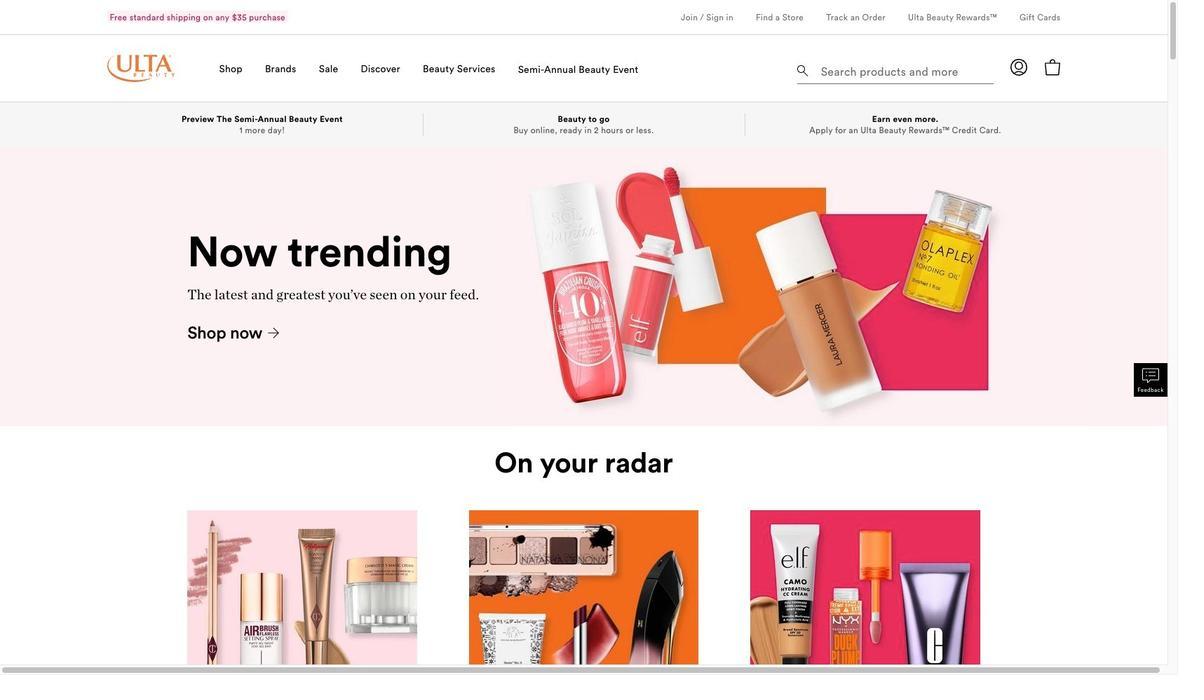 Task type: describe. For each thing, give the bounding box(es) containing it.
0 items in bag image
[[1044, 59, 1061, 76]]



Task type: locate. For each thing, give the bounding box(es) containing it.
now trending the latest and greatest you've seen on your feed. image
[[509, 147, 1089, 426]]

None search field
[[797, 53, 994, 87]]

Search products and more search field
[[820, 56, 989, 81]]

log in to your ulta account image
[[1010, 59, 1027, 75]]



Task type: vqa. For each thing, say whether or not it's contained in the screenshot.
search field
yes



